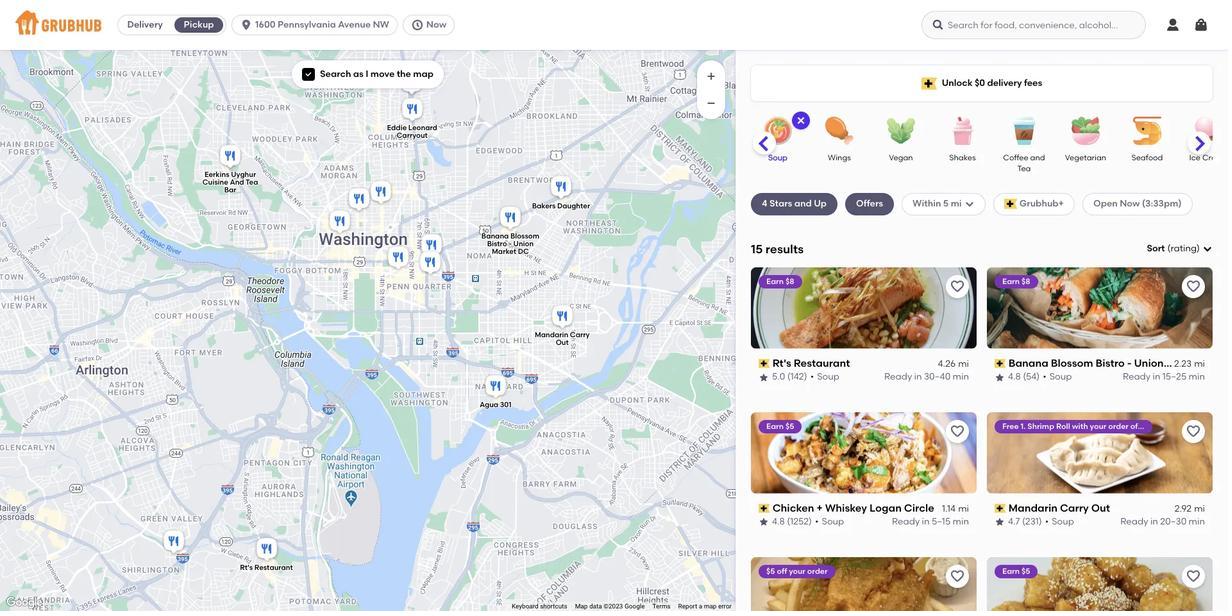 Task type: vqa. For each thing, say whether or not it's contained in the screenshot.


Task type: locate. For each thing, give the bounding box(es) containing it.
1.14
[[943, 504, 956, 515]]

2 earn $8 from the left
[[1003, 277, 1031, 286]]

and right the coffee
[[1031, 153, 1046, 162]]

with
[[1073, 422, 1089, 431]]

1 vertical spatial rt's
[[240, 564, 253, 572]]

mandarin
[[535, 331, 568, 339], [1009, 502, 1058, 514]]

save this restaurant button
[[947, 275, 970, 298], [1183, 275, 1206, 298], [947, 420, 970, 443], [1183, 420, 1206, 443], [947, 565, 970, 588], [1183, 565, 1206, 588]]

save this restaurant image
[[950, 424, 966, 439], [1187, 424, 1202, 439], [950, 569, 966, 584], [1187, 569, 1202, 584]]

1 vertical spatial market
[[1167, 357, 1203, 369]]

sort ( rating )
[[1148, 243, 1201, 254]]

-
[[509, 239, 512, 248], [1128, 357, 1132, 369]]

1 horizontal spatial dc
[[1205, 357, 1221, 369]]

0 vertical spatial grubhub plus flag logo image
[[922, 77, 937, 90]]

save this restaurant image
[[950, 279, 966, 294], [1187, 279, 1202, 294]]

union up ready in 15–25 min
[[1135, 357, 1164, 369]]

save this restaurant image down 5–15
[[950, 569, 966, 584]]

map right the on the top left of the page
[[413, 69, 434, 80]]

unlock
[[942, 78, 973, 88]]

1 horizontal spatial market
[[1167, 357, 1203, 369]]

1 horizontal spatial grubhub plus flag logo image
[[1005, 199, 1018, 209]]

0 horizontal spatial restaurant
[[254, 564, 293, 572]]

search
[[320, 69, 351, 80]]

bistro down banana blossom bistro - union market dc image
[[487, 239, 507, 248]]

wings
[[829, 153, 851, 162]]

seafood image
[[1126, 117, 1170, 145]]

- down banana blossom bistro - union market dc image
[[509, 239, 512, 248]]

tea right and
[[245, 178, 258, 186]]

min for chicken + whiskey logan circle
[[953, 517, 970, 528]]

• soup right (142)
[[811, 372, 840, 383]]

(54)
[[1024, 372, 1040, 383]]

within
[[913, 198, 942, 209]]

sushi aoi image
[[385, 244, 411, 272]]

1 vertical spatial tea
[[245, 178, 258, 186]]

1 vertical spatial -
[[1128, 357, 1132, 369]]

tea
[[1018, 165, 1032, 174], [245, 178, 258, 186]]

mi right 1.14
[[959, 504, 970, 515]]

0 vertical spatial out
[[556, 339, 569, 347]]

and left "up"
[[795, 198, 812, 209]]

1 earn $8 from the left
[[767, 277, 795, 286]]

soup down "whiskey"
[[822, 517, 845, 528]]

market for banana blossom bistro - union market dc
[[1167, 357, 1203, 369]]

and inside coffee and tea
[[1031, 153, 1046, 162]]

0 vertical spatial rt's
[[773, 357, 792, 369]]

min down 4.26 mi
[[953, 372, 970, 383]]

ready down circle
[[893, 517, 920, 528]]

dc
[[518, 247, 529, 255], [1205, 357, 1221, 369]]

0 horizontal spatial out
[[556, 339, 569, 347]]

ready left 30–40
[[885, 372, 913, 383]]

0 vertical spatial map
[[413, 69, 434, 80]]

blossom down bakers
[[510, 232, 539, 240]]

0 vertical spatial union
[[513, 239, 534, 248]]

4.7
[[1009, 517, 1021, 528]]

+
[[817, 502, 823, 514]]

order left of
[[1109, 422, 1129, 431]]

0 horizontal spatial union
[[513, 239, 534, 248]]

of
[[1131, 422, 1139, 431]]

agua 301 image
[[483, 373, 509, 401]]

delivery
[[988, 78, 1023, 88]]

coffee and tea image
[[1002, 117, 1047, 145]]

agua
[[480, 401, 498, 409]]

• for carry
[[1046, 517, 1049, 528]]

order right off
[[808, 567, 828, 576]]

rt's restaurant inside the map region
[[240, 564, 293, 572]]

grubhub plus flag logo image
[[922, 77, 937, 90], [1005, 199, 1018, 209]]

0 vertical spatial and
[[1031, 153, 1046, 162]]

$5 down 5.0 (142)
[[786, 422, 795, 431]]

pennsylvania
[[278, 19, 336, 30]]

(1252)
[[788, 517, 812, 528]]

market down banana blossom bistro - union market dc image
[[492, 247, 516, 255]]

1 vertical spatial carry
[[1061, 502, 1089, 514]]

grubhub plus flag logo image for unlock $0 delivery fees
[[922, 77, 937, 90]]

$5 left off
[[767, 567, 776, 576]]

carry
[[570, 331, 590, 339], [1061, 502, 1089, 514]]

in down circle
[[923, 517, 930, 528]]

carryout
[[397, 131, 428, 139]]

• right (54)
[[1044, 372, 1047, 383]]

in left 20–30
[[1151, 517, 1159, 528]]

bar
[[224, 186, 236, 194]]

bistro
[[487, 239, 507, 248], [1096, 357, 1125, 369]]

1 vertical spatial dc
[[1205, 357, 1221, 369]]

0 horizontal spatial earn $5
[[767, 422, 795, 431]]

• soup
[[811, 372, 840, 383], [1044, 372, 1073, 383], [816, 517, 845, 528], [1046, 517, 1075, 528]]

0 vertical spatial banana
[[481, 232, 509, 240]]

0 horizontal spatial rt's restaurant
[[240, 564, 293, 572]]

out inside banana blossom bistro - union market dc mandarin carry out
[[556, 339, 569, 347]]

now right the nw
[[427, 19, 447, 30]]

shortcuts
[[540, 603, 568, 610]]

save this restaurant image down 20–30
[[1187, 569, 1202, 584]]

your right "with" at the right bottom of page
[[1091, 422, 1107, 431]]

0 vertical spatial -
[[509, 239, 512, 248]]

0 vertical spatial mandarin
[[535, 331, 568, 339]]

in for rt's restaurant
[[915, 372, 922, 383]]

rt's up 5.0
[[773, 357, 792, 369]]

0 horizontal spatial blossom
[[510, 232, 539, 240]]

2.23 mi
[[1175, 359, 1206, 370]]

earn
[[767, 277, 784, 286], [1003, 277, 1020, 286], [767, 422, 784, 431], [1003, 567, 1020, 576]]

1 horizontal spatial union
[[1135, 357, 1164, 369]]

0 horizontal spatial order
[[808, 567, 828, 576]]

now button
[[403, 15, 460, 35]]

$5 down 4.7 (231)
[[1022, 567, 1031, 576]]

grubhub plus flag logo image left grubhub+
[[1005, 199, 1018, 209]]

1 horizontal spatial mandarin
[[1009, 502, 1058, 514]]

soup for rt's restaurant
[[818, 372, 840, 383]]

4.8 (54)
[[1009, 372, 1040, 383]]

4.8
[[1009, 372, 1021, 383], [773, 517, 785, 528]]

2 $8 from the left
[[1022, 277, 1031, 286]]

$5 for eddie leonard carryout logo
[[1022, 567, 1031, 576]]

ready for chicken + whiskey logan circle
[[893, 517, 920, 528]]

union
[[513, 239, 534, 248], [1135, 357, 1164, 369]]

2 save this restaurant image from the left
[[1187, 279, 1202, 294]]

eerkins uyghur cuisine and tea bar
[[202, 170, 258, 194]]

0 horizontal spatial 4.8
[[773, 517, 785, 528]]

soup down mandarin carry out on the right of page
[[1053, 517, 1075, 528]]

blossom inside banana blossom bistro - union market dc mandarin carry out
[[510, 232, 539, 240]]

agua 301
[[480, 401, 511, 409]]

cuisine
[[202, 178, 228, 186]]

dc down banana blossom bistro - union market dc image
[[518, 247, 529, 255]]

mi
[[951, 198, 962, 209], [959, 359, 970, 370], [1195, 359, 1206, 370], [959, 504, 970, 515], [1195, 504, 1206, 515]]

1 horizontal spatial out
[[1092, 502, 1111, 514]]

4.8 left (54)
[[1009, 372, 1021, 383]]

union down banana blossom bistro - union market dc image
[[513, 239, 534, 248]]

bistro up ready in 15–25 min
[[1096, 357, 1125, 369]]

0 horizontal spatial save this restaurant image
[[950, 279, 966, 294]]

0 horizontal spatial carry
[[570, 331, 590, 339]]

0 horizontal spatial grubhub plus flag logo image
[[922, 77, 937, 90]]

star icon image left 4.8 (54)
[[995, 373, 1006, 383]]

svg image inside now button
[[411, 19, 424, 31]]

soup down soup image
[[769, 153, 788, 162]]

• soup for +
[[816, 517, 845, 528]]

in left the 15–25
[[1153, 372, 1161, 383]]

0 vertical spatial blossom
[[510, 232, 539, 240]]

0 vertical spatial bistro
[[487, 239, 507, 248]]

blossom for banana blossom bistro - union market dc mandarin carry out
[[510, 232, 539, 240]]

bakers
[[532, 201, 556, 210]]

1 horizontal spatial banana
[[1009, 357, 1049, 369]]

restaurant inside the map region
[[254, 564, 293, 572]]

delivery button
[[118, 15, 172, 35]]

0 horizontal spatial tea
[[245, 178, 258, 186]]

grubhub+
[[1020, 198, 1065, 209]]

0 vertical spatial tea
[[1018, 165, 1032, 174]]

mandarin carry out logo image
[[988, 412, 1213, 494]]

• for blossom
[[1044, 372, 1047, 383]]

star icon image down subscription pass image
[[995, 517, 1006, 528]]

dc inside banana blossom bistro - union market dc mandarin carry out
[[518, 247, 529, 255]]

dc right 2.23
[[1205, 357, 1221, 369]]

0 vertical spatial dc
[[518, 247, 529, 255]]

mi right 2.23
[[1195, 359, 1206, 370]]

1 horizontal spatial save this restaurant image
[[1187, 279, 1202, 294]]

0 vertical spatial order
[[1109, 422, 1129, 431]]

1 vertical spatial banana
[[1009, 357, 1049, 369]]

bakers daughter image
[[548, 174, 574, 202]]

rt's restaurant
[[773, 357, 851, 369], [240, 564, 293, 572]]

0 vertical spatial market
[[492, 247, 516, 255]]

1 horizontal spatial -
[[1128, 357, 1132, 369]]

1 horizontal spatial bistro
[[1096, 357, 1125, 369]]

grubhub plus flag logo image for grubhub+
[[1005, 199, 1018, 209]]

0 vertical spatial carry
[[570, 331, 590, 339]]

in for banana blossom bistro - union market dc
[[1153, 372, 1161, 383]]

2 horizontal spatial $5
[[1022, 567, 1031, 576]]

1 vertical spatial earn $5
[[1003, 567, 1031, 576]]

4.8 down chicken
[[773, 517, 785, 528]]

0 horizontal spatial dc
[[518, 247, 529, 255]]

out down mandarin carry out logo
[[1092, 502, 1111, 514]]

subscription pass image
[[759, 359, 770, 368], [995, 359, 1007, 368], [759, 504, 770, 513]]

vegetarian
[[1066, 153, 1107, 162]]

1 vertical spatial map
[[704, 603, 717, 610]]

blossom down banana blossom bistro - union market dc logo
[[1052, 357, 1094, 369]]

free
[[1003, 422, 1019, 431]]

blossom for banana blossom bistro - union market dc
[[1052, 357, 1094, 369]]

0 vertical spatial restaurant
[[794, 357, 851, 369]]

$8 for banana
[[1022, 277, 1031, 286]]

ready in 15–25 min
[[1124, 372, 1206, 383]]

ready left 20–30
[[1121, 517, 1149, 528]]

earn $5 down 5.0
[[767, 422, 795, 431]]

soup right (54)
[[1050, 372, 1073, 383]]

bistro for banana blossom bistro - union market dc mandarin carry out
[[487, 239, 507, 248]]

1 vertical spatial blossom
[[1052, 357, 1094, 369]]

little beet image
[[419, 232, 444, 260]]

star icon image left 5.0
[[759, 373, 769, 383]]

• down +
[[816, 517, 819, 528]]

save this restaurant image left free
[[950, 424, 966, 439]]

©2023
[[604, 603, 623, 610]]

0 horizontal spatial $5
[[767, 567, 776, 576]]

mason's famous lobster rolls-arlington image
[[161, 528, 186, 557]]

1 horizontal spatial blossom
[[1052, 357, 1094, 369]]

rt's inside the map region
[[240, 564, 253, 572]]

1 $8 from the left
[[786, 277, 795, 286]]

market up the 15–25
[[1167, 357, 1203, 369]]

save this restaurant image for banana blossom bistro - union market dc
[[1187, 279, 1202, 294]]

fees
[[1025, 78, 1043, 88]]

star icon image
[[759, 373, 769, 383], [995, 373, 1006, 383], [759, 517, 769, 528], [995, 517, 1006, 528]]

- up ready in 15–25 min
[[1128, 357, 1132, 369]]

• right (231)
[[1046, 517, 1049, 528]]

1 vertical spatial grubhub plus flag logo image
[[1005, 199, 1018, 209]]

eddie leonard carryout image
[[399, 96, 425, 124]]

your right off
[[789, 567, 806, 576]]

• for restaurant
[[811, 372, 814, 383]]

0 horizontal spatial $8
[[786, 277, 795, 286]]

tea inside eerkins uyghur cuisine and tea bar
[[245, 178, 258, 186]]

dc for banana blossom bistro - union market dc
[[1205, 357, 1221, 369]]

4.8 (1252)
[[773, 517, 812, 528]]

in
[[915, 372, 922, 383], [1153, 372, 1161, 383], [923, 517, 930, 528], [1151, 517, 1159, 528]]

union for banana blossom bistro - union market dc
[[1135, 357, 1164, 369]]

- inside banana blossom bistro - union market dc mandarin carry out
[[509, 239, 512, 248]]

1 vertical spatial 4.8
[[773, 517, 785, 528]]

0 horizontal spatial rt's
[[240, 564, 253, 572]]

mi right 4.26 at the bottom of page
[[959, 359, 970, 370]]

report
[[679, 603, 698, 610]]

(3:33pm)
[[1143, 198, 1182, 209]]

4.8 for banana blossom bistro - union market dc
[[1009, 372, 1021, 383]]

None field
[[1148, 243, 1213, 256]]

rt's left rt's restaurant icon
[[240, 564, 253, 572]]

• right (142)
[[811, 372, 814, 383]]

error
[[719, 603, 732, 610]]

mandarin carry out
[[1009, 502, 1111, 514]]

min down 2.23 mi
[[1189, 372, 1206, 383]]

0 horizontal spatial banana
[[481, 232, 509, 240]]

eerkins uyghur cuisine and tea bar image
[[217, 143, 243, 171]]

dc for banana blossom bistro - union market dc mandarin carry out
[[518, 247, 529, 255]]

save this restaurant button for mandarin carry out
[[1183, 420, 1206, 443]]

keyboard shortcuts
[[512, 603, 568, 610]]

earn $5 down 4.7 on the bottom right
[[1003, 567, 1031, 576]]

market inside banana blossom bistro - union market dc mandarin carry out
[[492, 247, 516, 255]]

ready down banana blossom bistro - union market dc
[[1124, 372, 1151, 383]]

0 vertical spatial now
[[427, 19, 447, 30]]

earn $5 for eddie leonard carryout logo
[[1003, 567, 1031, 576]]

0 horizontal spatial earn $8
[[767, 277, 795, 286]]

star icon image for rt's restaurant
[[759, 373, 769, 383]]

(142)
[[788, 372, 808, 383]]

save this restaurant image right $30+
[[1187, 424, 1202, 439]]

1 horizontal spatial 4.8
[[1009, 372, 1021, 383]]

•
[[811, 372, 814, 383], [1044, 372, 1047, 383], [816, 517, 819, 528], [1046, 517, 1049, 528]]

0 vertical spatial earn $5
[[767, 422, 795, 431]]

0 horizontal spatial mandarin
[[535, 331, 568, 339]]

0 horizontal spatial bistro
[[487, 239, 507, 248]]

eddie leonard carryout
[[387, 123, 437, 139]]

1 horizontal spatial and
[[1031, 153, 1046, 162]]

out down mandarin carry out icon
[[556, 339, 569, 347]]

bistro inside banana blossom bistro - union market dc mandarin carry out
[[487, 239, 507, 248]]

0 horizontal spatial now
[[427, 19, 447, 30]]

banana inside banana blossom bistro - union market dc mandarin carry out
[[481, 232, 509, 240]]

star icon image left 4.8 (1252)
[[759, 517, 769, 528]]

1 horizontal spatial earn $5
[[1003, 567, 1031, 576]]

1 vertical spatial now
[[1121, 198, 1141, 209]]

0 horizontal spatial your
[[789, 567, 806, 576]]

rt's
[[773, 357, 792, 369], [240, 564, 253, 572]]

and
[[230, 178, 244, 186]]

mi right "2.92"
[[1195, 504, 1206, 515]]

keyboard
[[512, 603, 539, 610]]

now inside now button
[[427, 19, 447, 30]]

soup
[[769, 153, 788, 162], [818, 372, 840, 383], [1050, 372, 1073, 383], [822, 517, 845, 528], [1053, 517, 1075, 528]]

0 vertical spatial rt's restaurant
[[773, 357, 851, 369]]

min
[[953, 372, 970, 383], [1189, 372, 1206, 383], [953, 517, 970, 528], [1189, 517, 1206, 528]]

market
[[492, 247, 516, 255], [1167, 357, 1203, 369]]

1 vertical spatial union
[[1135, 357, 1164, 369]]

svg image
[[1166, 17, 1181, 33], [1194, 17, 1210, 33], [411, 19, 424, 31], [932, 19, 945, 31], [305, 71, 313, 78], [796, 116, 807, 126], [965, 199, 975, 209], [1203, 244, 1213, 254]]

1 horizontal spatial $5
[[786, 422, 795, 431]]

30–40
[[925, 372, 951, 383]]

1 horizontal spatial $8
[[1022, 277, 1031, 286]]

banana for banana blossom bistro - union market dc
[[1009, 357, 1049, 369]]

1 vertical spatial mandarin
[[1009, 502, 1058, 514]]

0 horizontal spatial market
[[492, 247, 516, 255]]

$30+
[[1141, 422, 1159, 431]]

1 vertical spatial out
[[1092, 502, 1111, 514]]

20–30
[[1161, 517, 1187, 528]]

1 horizontal spatial now
[[1121, 198, 1141, 209]]

• soup down mandarin carry out on the right of page
[[1046, 517, 1075, 528]]

out
[[556, 339, 569, 347], [1092, 502, 1111, 514]]

earn $8 for rt's
[[767, 277, 795, 286]]

grubhub plus flag logo image left unlock
[[922, 77, 937, 90]]

Search for food, convenience, alcohol... search field
[[922, 11, 1147, 39]]

union inside banana blossom bistro - union market dc mandarin carry out
[[513, 239, 534, 248]]

tea inside coffee and tea
[[1018, 165, 1032, 174]]

1 horizontal spatial your
[[1091, 422, 1107, 431]]

(231)
[[1023, 517, 1043, 528]]

restaurant
[[794, 357, 851, 369], [254, 564, 293, 572]]

1 vertical spatial rt's restaurant
[[240, 564, 293, 572]]

map right a
[[704, 603, 717, 610]]

absolute noodle image
[[417, 249, 443, 278]]

mi for whiskey
[[959, 504, 970, 515]]

1 horizontal spatial earn $8
[[1003, 277, 1031, 286]]

1 vertical spatial order
[[808, 567, 828, 576]]

soup right (142)
[[818, 372, 840, 383]]

subscription pass image for banana blossom bistro - union market dc
[[995, 359, 1007, 368]]

min down 1.14 mi
[[953, 517, 970, 528]]

1 horizontal spatial tea
[[1018, 165, 1032, 174]]

0 horizontal spatial and
[[795, 198, 812, 209]]

• soup down +
[[816, 517, 845, 528]]

min down 2.92 mi
[[1189, 517, 1206, 528]]

chicken + whiskey logan circle logo image
[[751, 412, 977, 494]]

0 horizontal spatial -
[[509, 239, 512, 248]]

1 save this restaurant image from the left
[[950, 279, 966, 294]]

1 vertical spatial bistro
[[1096, 357, 1125, 369]]

5.0
[[773, 372, 786, 383]]

banana blossom bistro - union market dc logo image
[[988, 267, 1213, 349]]

google
[[625, 603, 645, 610]]

in left 30–40
[[915, 372, 922, 383]]

shakes image
[[941, 117, 986, 145]]

tea down the coffee
[[1018, 165, 1032, 174]]

chicken + whiskey logan circle image
[[368, 179, 394, 207]]

mi for out
[[1195, 504, 1206, 515]]

0 vertical spatial 4.8
[[1009, 372, 1021, 383]]

mason's famous lobster rolls image
[[327, 208, 353, 236]]

• soup right (54)
[[1044, 372, 1073, 383]]

now right open
[[1121, 198, 1141, 209]]

1600 pennsylvania avenue nw button
[[232, 15, 403, 35]]

1 vertical spatial restaurant
[[254, 564, 293, 572]]

ready for banana blossom bistro - union market dc
[[1124, 372, 1151, 383]]

banana blossom bistro - union market dc image
[[498, 204, 523, 233]]

report a map error link
[[679, 603, 732, 610]]

1 vertical spatial and
[[795, 198, 812, 209]]



Task type: describe. For each thing, give the bounding box(es) containing it.
ready for mandarin carry out
[[1121, 517, 1149, 528]]

4.26
[[939, 359, 956, 370]]

soup for chicken + whiskey logan circle
[[822, 517, 845, 528]]

0 vertical spatial your
[[1091, 422, 1107, 431]]

open
[[1094, 198, 1118, 209]]

15
[[751, 242, 763, 256]]

• soup for restaurant
[[811, 372, 840, 383]]

keyboard shortcuts button
[[512, 603, 568, 612]]

banana for banana blossom bistro - union market dc mandarin carry out
[[481, 232, 509, 240]]

ice cream
[[1190, 153, 1229, 162]]

2.92
[[1175, 504, 1192, 515]]

as
[[353, 69, 364, 80]]

mi right "5"
[[951, 198, 962, 209]]

earn for chicken + whiskey logan circle
[[767, 422, 784, 431]]

vegetarian image
[[1064, 117, 1109, 145]]

rt's restaurant image
[[254, 536, 279, 564]]

1 horizontal spatial order
[[1109, 422, 1129, 431]]

up
[[814, 198, 827, 209]]

save this restaurant button for banana blossom bistro - union market dc
[[1183, 275, 1206, 298]]

map
[[575, 603, 588, 610]]

5.0 (142)
[[773, 372, 808, 383]]

minus icon image
[[705, 97, 718, 110]]

svg image
[[240, 19, 253, 31]]

rt's restaurant logo image
[[751, 267, 977, 349]]

$0
[[975, 78, 986, 88]]

ice
[[1190, 153, 1201, 162]]

uyghur
[[231, 170, 256, 179]]

ready in 20–30 min
[[1121, 517, 1206, 528]]

earn $5 for chicken + whiskey logan circle logo
[[767, 422, 795, 431]]

• soup for carry
[[1046, 517, 1075, 528]]

soup image
[[756, 117, 801, 145]]

subscription pass image for rt's restaurant
[[759, 359, 770, 368]]

mikko nordic fine food logo image
[[751, 557, 977, 612]]

$5 off your order
[[767, 567, 828, 576]]

chicken + whiskey logan circle
[[773, 502, 935, 514]]

bistro for banana blossom bistro - union market dc
[[1096, 357, 1125, 369]]

(
[[1168, 243, 1171, 254]]

vegan image
[[879, 117, 924, 145]]

wings image
[[818, 117, 862, 145]]

terms
[[653, 603, 671, 610]]

mandarin inside banana blossom bistro - union market dc mandarin carry out
[[535, 331, 568, 339]]

coffee
[[1004, 153, 1029, 162]]

earn for banana blossom bistro - union market dc
[[1003, 277, 1020, 286]]

off
[[777, 567, 788, 576]]

map region
[[0, 0, 859, 612]]

4.8 for chicken + whiskey logan circle
[[773, 517, 785, 528]]

15 results
[[751, 242, 804, 256]]

earn for rt's restaurant
[[767, 277, 784, 286]]

save this restaurant image for chicken + whiskey logan circle logo
[[950, 424, 966, 439]]

whiskey
[[826, 502, 868, 514]]

leonard
[[408, 123, 437, 132]]

1 horizontal spatial carry
[[1061, 502, 1089, 514]]

carry inside banana blossom bistro - union market dc mandarin carry out
[[570, 331, 590, 339]]

1600 pennsylvania avenue nw
[[255, 19, 389, 30]]

save this restaurant image for 'mikko nordic fine food logo' at the right of the page
[[950, 569, 966, 584]]

eddie
[[387, 123, 407, 132]]

bakers daughter
[[532, 201, 590, 210]]

avenue
[[338, 19, 371, 30]]

banana blossom bistro - union market dc
[[1009, 357, 1221, 369]]

ice cream image
[[1187, 117, 1229, 145]]

circle
[[905, 502, 935, 514]]

nw
[[373, 19, 389, 30]]

ready in 30–40 min
[[885, 372, 970, 383]]

sort
[[1148, 243, 1166, 254]]

subscription pass image for chicken + whiskey logan circle
[[759, 504, 770, 513]]

1 horizontal spatial rt's
[[773, 357, 792, 369]]

• soup for blossom
[[1044, 372, 1073, 383]]

save this restaurant image for mandarin carry out logo
[[1187, 424, 1202, 439]]

google image
[[3, 595, 46, 612]]

eddie leonard carryout logo image
[[988, 557, 1213, 612]]

1.14 mi
[[943, 504, 970, 515]]

in for chicken + whiskey logan circle
[[923, 517, 930, 528]]

cream
[[1203, 153, 1229, 162]]

map data ©2023 google
[[575, 603, 645, 610]]

shrimp
[[1028, 422, 1055, 431]]

ready for rt's restaurant
[[885, 372, 913, 383]]

save this restaurant button for chicken + whiskey logan circle
[[947, 420, 970, 443]]

soup for banana blossom bistro - union market dc
[[1050, 372, 1073, 383]]

301
[[500, 401, 511, 409]]

subscription pass image
[[995, 504, 1007, 513]]

mi for bistro
[[1195, 359, 1206, 370]]

$8 for rt's
[[786, 277, 795, 286]]

move
[[371, 69, 395, 80]]

roll
[[1057, 422, 1071, 431]]

pickup
[[184, 19, 214, 30]]

open now (3:33pm)
[[1094, 198, 1182, 209]]

results
[[766, 242, 804, 256]]

eerkins
[[204, 170, 229, 179]]

in for mandarin carry out
[[1151, 517, 1159, 528]]

1 vertical spatial your
[[789, 567, 806, 576]]

star icon image for mandarin carry out
[[995, 517, 1006, 528]]

)
[[1197, 243, 1201, 254]]

i
[[366, 69, 369, 80]]

min for banana blossom bistro - union market dc
[[1189, 372, 1206, 383]]

delivery
[[127, 19, 163, 30]]

mandarin carry out image
[[550, 303, 575, 331]]

market for banana blossom bistro - union market dc mandarin carry out
[[492, 247, 516, 255]]

mikko nordic fine food image
[[346, 186, 372, 214]]

2.92 mi
[[1175, 504, 1206, 515]]

daughter
[[557, 201, 590, 210]]

plus icon image
[[705, 70, 718, 83]]

1 horizontal spatial map
[[704, 603, 717, 610]]

1 horizontal spatial rt's restaurant
[[773, 357, 851, 369]]

report a map error
[[679, 603, 732, 610]]

shakes
[[950, 153, 976, 162]]

- for banana blossom bistro - union market dc
[[1128, 357, 1132, 369]]

vegan
[[890, 153, 914, 162]]

pho viet usa image
[[399, 69, 424, 97]]

4.7 (231)
[[1009, 517, 1043, 528]]

save this restaurant image for eddie leonard carryout logo
[[1187, 569, 1202, 584]]

data
[[590, 603, 602, 610]]

2.23
[[1175, 359, 1192, 370]]

logan
[[870, 502, 902, 514]]

$5 for chicken + whiskey logan circle logo
[[786, 422, 795, 431]]

save this restaurant image for rt's restaurant
[[950, 279, 966, 294]]

1 horizontal spatial restaurant
[[794, 357, 851, 369]]

• for +
[[816, 517, 819, 528]]

4 stars and up
[[762, 198, 827, 209]]

offers
[[857, 198, 884, 209]]

rating
[[1171, 243, 1197, 254]]

earn $8 for banana
[[1003, 277, 1031, 286]]

4
[[762, 198, 768, 209]]

5–15
[[932, 517, 951, 528]]

coffee and tea
[[1004, 153, 1046, 174]]

ready in 5–15 min
[[893, 517, 970, 528]]

none field containing sort
[[1148, 243, 1213, 256]]

1600
[[255, 19, 276, 30]]

main navigation navigation
[[0, 0, 1229, 50]]

within 5 mi
[[913, 198, 962, 209]]

union for banana blossom bistro - union market dc mandarin carry out
[[513, 239, 534, 248]]

a
[[699, 603, 703, 610]]

4.26 mi
[[939, 359, 970, 370]]

save this restaurant button for rt's restaurant
[[947, 275, 970, 298]]

1.
[[1021, 422, 1026, 431]]

chicken
[[773, 502, 815, 514]]

pickup button
[[172, 15, 226, 35]]

soup for mandarin carry out
[[1053, 517, 1075, 528]]

min for rt's restaurant
[[953, 372, 970, 383]]

star icon image for chicken + whiskey logan circle
[[759, 517, 769, 528]]

min for mandarin carry out
[[1189, 517, 1206, 528]]

5
[[944, 198, 949, 209]]

- for banana blossom bistro - union market dc mandarin carry out
[[509, 239, 512, 248]]

banana blossom bistro - union market dc mandarin carry out
[[481, 232, 590, 347]]

star icon image for banana blossom bistro - union market dc
[[995, 373, 1006, 383]]

the
[[397, 69, 411, 80]]

0 horizontal spatial map
[[413, 69, 434, 80]]



